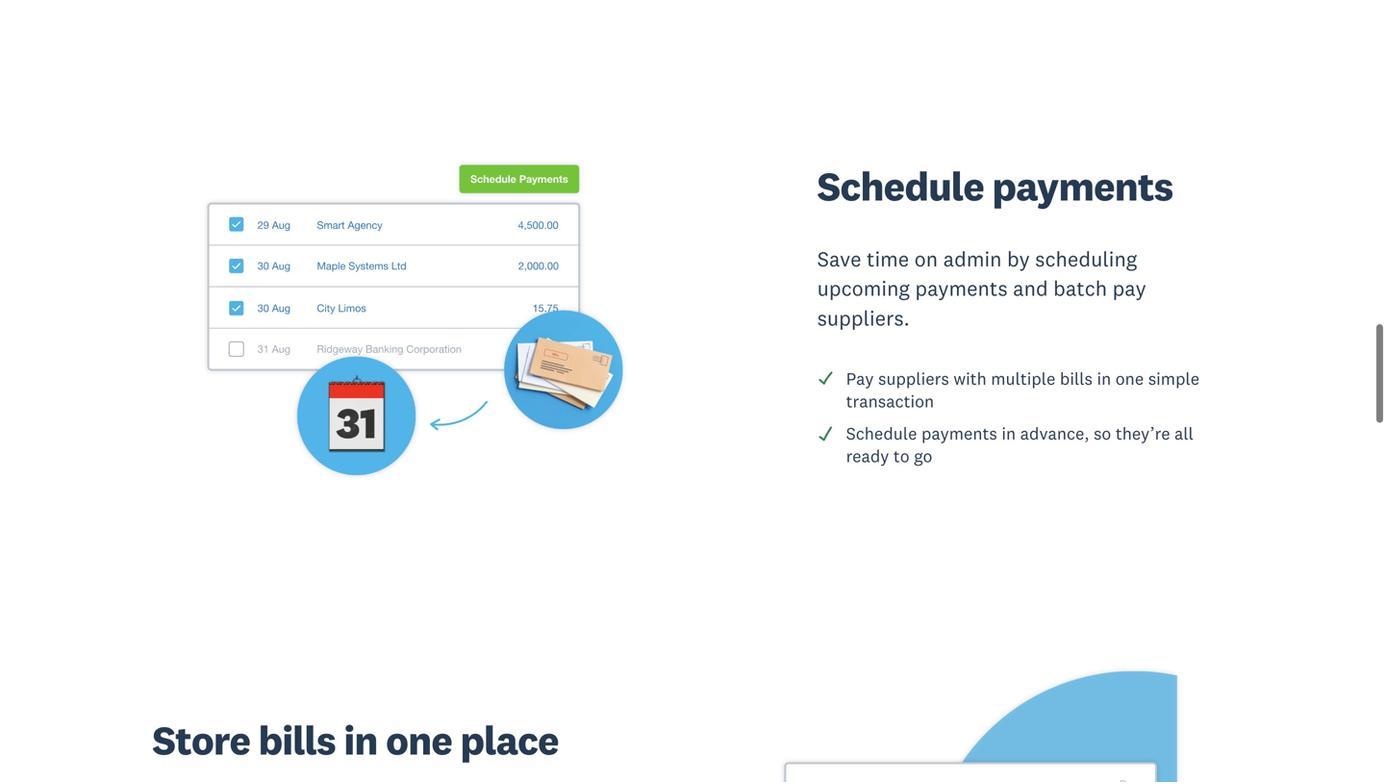 Task type: locate. For each thing, give the bounding box(es) containing it.
1 horizontal spatial bills
[[1060, 368, 1093, 389]]

multiple
[[991, 368, 1056, 389]]

schedule up ready
[[846, 423, 917, 444]]

transaction
[[846, 391, 934, 412]]

schedule up "time"
[[817, 161, 984, 211]]

schedule payments in advance, so they're all ready to go
[[846, 423, 1194, 466]]

payments up go
[[921, 423, 997, 444]]

0 vertical spatial in
[[1097, 368, 1111, 389]]

a bill that's been emailed to the business's xero inbox is stored in the files library. image
[[706, 654, 1233, 782], [706, 654, 1233, 782]]

they're
[[1116, 423, 1170, 444]]

0 vertical spatial included image
[[817, 370, 834, 387]]

1 included image from the top
[[817, 370, 834, 387]]

store bills in one place
[[152, 715, 559, 765]]

bills right multiple
[[1060, 368, 1093, 389]]

ready
[[846, 445, 889, 466]]

schedule inside schedule payments in advance, so they're all ready to go
[[846, 423, 917, 444]]

one left simple
[[1116, 368, 1144, 389]]

payments
[[992, 161, 1173, 211], [915, 275, 1008, 302], [921, 423, 997, 444]]

included image
[[817, 370, 834, 387], [817, 425, 834, 442]]

1 horizontal spatial one
[[1116, 368, 1144, 389]]

1 vertical spatial payments
[[915, 275, 1008, 302]]

payments down 'admin'
[[915, 275, 1008, 302]]

0 vertical spatial payments
[[992, 161, 1173, 211]]

bills inside pay suppliers with multiple bills in one simple transaction
[[1060, 368, 1093, 389]]

to
[[893, 445, 910, 466]]

1 horizontal spatial in
[[1002, 423, 1016, 444]]

2 vertical spatial in
[[344, 715, 378, 765]]

in for so
[[1002, 423, 1016, 444]]

a list of outstanding bills displays in xero so the business can schedule the date on which to pay each one. image
[[152, 147, 679, 493], [152, 147, 679, 493]]

in inside schedule payments in advance, so they're all ready to go
[[1002, 423, 1016, 444]]

2 vertical spatial payments
[[921, 423, 997, 444]]

1 vertical spatial bills
[[258, 715, 335, 765]]

0 vertical spatial bills
[[1060, 368, 1093, 389]]

1 vertical spatial included image
[[817, 425, 834, 442]]

0 horizontal spatial one
[[386, 715, 452, 765]]

payments inside schedule payments in advance, so they're all ready to go
[[921, 423, 997, 444]]

2 horizontal spatial in
[[1097, 368, 1111, 389]]

payments up scheduling
[[992, 161, 1173, 211]]

2 included image from the top
[[817, 425, 834, 442]]

one
[[1116, 368, 1144, 389], [386, 715, 452, 765]]

in
[[1097, 368, 1111, 389], [1002, 423, 1016, 444], [344, 715, 378, 765]]

0 vertical spatial schedule
[[817, 161, 984, 211]]

0 vertical spatial one
[[1116, 368, 1144, 389]]

schedule for schedule payments in advance, so they're all ready to go
[[846, 423, 917, 444]]

all
[[1174, 423, 1194, 444]]

bills right the store
[[258, 715, 335, 765]]

one left place
[[386, 715, 452, 765]]

in for place
[[344, 715, 378, 765]]

0 horizontal spatial in
[[344, 715, 378, 765]]

upcoming
[[817, 275, 910, 302]]

schedule
[[817, 161, 984, 211], [846, 423, 917, 444]]

and
[[1013, 275, 1048, 302]]

bills
[[1060, 368, 1093, 389], [258, 715, 335, 765]]

0 horizontal spatial bills
[[258, 715, 335, 765]]

go
[[914, 445, 933, 466]]

in inside pay suppliers with multiple bills in one simple transaction
[[1097, 368, 1111, 389]]

schedule for schedule payments
[[817, 161, 984, 211]]

1 vertical spatial in
[[1002, 423, 1016, 444]]

1 vertical spatial schedule
[[846, 423, 917, 444]]

admin
[[943, 246, 1002, 272]]



Task type: vqa. For each thing, say whether or not it's contained in the screenshot.
bottommost Schedule
yes



Task type: describe. For each thing, give the bounding box(es) containing it.
place
[[460, 715, 559, 765]]

schedule payments
[[817, 161, 1173, 211]]

on
[[914, 246, 938, 272]]

save
[[817, 246, 861, 272]]

advance,
[[1020, 423, 1089, 444]]

with
[[954, 368, 987, 389]]

pay
[[1112, 275, 1146, 302]]

suppliers
[[878, 368, 949, 389]]

by
[[1007, 246, 1030, 272]]

1 vertical spatial one
[[386, 715, 452, 765]]

included image for schedule payments in advance, so they're all ready to go
[[817, 425, 834, 442]]

included image for pay suppliers with multiple bills in one simple transaction
[[817, 370, 834, 387]]

batch
[[1053, 275, 1107, 302]]

pay suppliers with multiple bills in one simple transaction
[[846, 368, 1200, 412]]

payments for schedule payments
[[992, 161, 1173, 211]]

payments for schedule payments in advance, so they're all ready to go
[[921, 423, 997, 444]]

save time on admin by scheduling upcoming payments and batch pay suppliers.
[[817, 246, 1146, 331]]

one inside pay suppliers with multiple bills in one simple transaction
[[1116, 368, 1144, 389]]

store
[[152, 715, 250, 765]]

time
[[867, 246, 909, 272]]

so
[[1094, 423, 1111, 444]]

suppliers.
[[817, 305, 910, 331]]

scheduling
[[1035, 246, 1137, 272]]

payments inside save time on admin by scheduling upcoming payments and batch pay suppliers.
[[915, 275, 1008, 302]]

pay
[[846, 368, 874, 389]]

simple
[[1148, 368, 1200, 389]]



